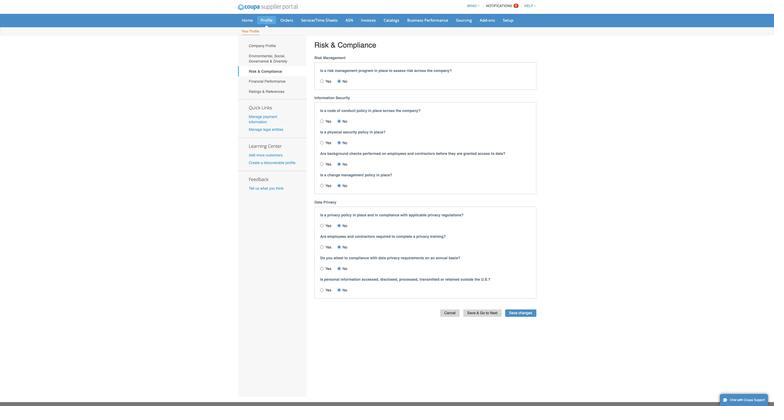 Task type: describe. For each thing, give the bounding box(es) containing it.
home
[[242, 18, 253, 23]]

performed
[[363, 152, 381, 156]]

background
[[327, 152, 348, 156]]

are
[[457, 152, 463, 156]]

no for checks
[[343, 162, 347, 166]]

0 horizontal spatial across
[[383, 109, 395, 113]]

is a risk management program in place to assess risk across the company?
[[320, 69, 452, 73]]

chat with coupa support
[[730, 399, 765, 402]]

and for contractors
[[408, 152, 414, 156]]

discoverable
[[264, 161, 285, 165]]

do you attest to compliance with data privacy requirements on an annual basis?
[[320, 256, 461, 260]]

manage payment information
[[249, 115, 277, 124]]

attest
[[334, 256, 344, 260]]

& right ratings at the top left of page
[[262, 90, 265, 94]]

to inside button
[[486, 311, 489, 315]]

0 vertical spatial the
[[427, 69, 433, 73]]

retained
[[445, 278, 460, 282]]

tell
[[249, 187, 254, 191]]

yes for is a risk management program in place to assess risk across the company?
[[326, 79, 332, 83]]

0 vertical spatial profile
[[261, 18, 273, 23]]

to right attest
[[345, 256, 348, 260]]

0 vertical spatial risk
[[315, 41, 329, 49]]

is for is a code of conduct policy in place across the company?
[[320, 109, 323, 113]]

links
[[262, 104, 272, 111]]

a for discoverable
[[261, 161, 263, 165]]

0 horizontal spatial compliance
[[349, 256, 369, 260]]

0 vertical spatial on
[[382, 152, 387, 156]]

yes for is personal information accessed, disclosed, processed, transmitted or retained outside the u.s.?
[[326, 288, 332, 292]]

your profile link
[[242, 28, 260, 35]]

1 horizontal spatial across
[[414, 69, 426, 73]]

asn link
[[342, 16, 357, 24]]

think
[[276, 187, 284, 191]]

0 vertical spatial risk & compliance
[[315, 41, 377, 49]]

yes for is a change management policy in place?
[[326, 184, 332, 188]]

help link
[[522, 4, 537, 8]]

transmitted
[[420, 278, 440, 282]]

1 horizontal spatial contractors
[[415, 152, 435, 156]]

references
[[266, 90, 285, 94]]

catalogs
[[384, 18, 400, 23]]

more
[[257, 153, 265, 157]]

checks
[[349, 152, 362, 156]]

save for save changes
[[509, 311, 518, 315]]

risk management
[[315, 56, 346, 60]]

0
[[515, 4, 517, 8]]

quick
[[249, 104, 261, 111]]

cancel
[[445, 311, 456, 315]]

is for is personal information accessed, disclosed, processed, transmitted or retained outside the u.s.?
[[320, 278, 323, 282]]

privacy down privacy
[[327, 213, 340, 217]]

0 horizontal spatial company?
[[402, 109, 421, 113]]

performance for business performance
[[425, 18, 448, 23]]

place? for is a physical security policy in place?
[[374, 130, 386, 134]]

required
[[376, 235, 391, 239]]

environmental, social, governance & diversity link
[[238, 51, 307, 66]]

risk & compliance inside risk & compliance link
[[249, 69, 282, 74]]

or
[[441, 278, 444, 282]]

physical
[[327, 130, 342, 134]]

security
[[343, 130, 357, 134]]

no for code
[[343, 119, 347, 124]]

do
[[320, 256, 325, 260]]

management for program
[[335, 69, 358, 73]]

yes for is a code of conduct policy in place across the company?
[[326, 119, 332, 124]]

basis?
[[449, 256, 461, 260]]

notifications
[[486, 4, 512, 8]]

service/time sheets link
[[298, 16, 341, 24]]

manage legal entities link
[[249, 128, 284, 132]]

1 vertical spatial place
[[373, 109, 382, 113]]

notifications 0
[[486, 4, 517, 8]]

business performance link
[[404, 16, 452, 24]]

no for information
[[343, 288, 347, 292]]

information security
[[315, 96, 350, 100]]

what
[[260, 187, 268, 191]]

save changes button
[[505, 310, 537, 317]]

applicable
[[409, 213, 427, 217]]

is for is a physical security policy in place?
[[320, 130, 323, 134]]

assess
[[394, 69, 406, 73]]

coupa
[[744, 399, 754, 402]]

no for and
[[343, 245, 347, 250]]

create a discoverable profile link
[[249, 161, 296, 165]]

yes for are background checks performed on employees and contractors before they are granted access to data?
[[326, 162, 332, 166]]

risk & compliance link
[[238, 66, 307, 76]]

are background checks performed on employees and contractors before they are granted access to data?
[[320, 152, 506, 156]]

information
[[315, 96, 335, 100]]

privacy
[[324, 200, 337, 204]]

governance
[[249, 59, 269, 63]]

asn
[[346, 18, 353, 23]]

regulations?
[[442, 213, 464, 217]]

brad link
[[465, 4, 480, 8]]

save & go to next button
[[464, 310, 502, 317]]

customers
[[266, 153, 283, 157]]

0 horizontal spatial employees
[[327, 235, 346, 239]]

quick links
[[249, 104, 272, 111]]

information for payment
[[249, 120, 267, 124]]

is a code of conduct policy in place across the company?
[[320, 109, 421, 113]]

place? for is a change management policy in place?
[[381, 173, 392, 177]]

data?
[[496, 152, 506, 156]]

an
[[431, 256, 435, 260]]

service/time sheets
[[301, 18, 338, 23]]

and for in
[[368, 213, 374, 217]]

2 risk from the left
[[407, 69, 413, 73]]

a for physical
[[324, 130, 326, 134]]

center
[[268, 143, 282, 149]]

yes for is a physical security policy in place?
[[326, 141, 332, 145]]

disclosed,
[[380, 278, 398, 282]]

are for are employees and contractors required to complete a privacy training?
[[320, 235, 326, 239]]

is for is a change management policy in place?
[[320, 173, 323, 177]]

financial performance link
[[238, 76, 307, 87]]

code
[[327, 109, 336, 113]]

are employees and contractors required to complete a privacy training?
[[320, 235, 446, 239]]

a for privacy
[[324, 213, 326, 217]]

no for risk
[[343, 79, 347, 83]]

environmental,
[[249, 54, 273, 58]]

no for change
[[343, 184, 347, 188]]

performance for financial performance
[[265, 79, 286, 84]]

diversity
[[273, 59, 287, 63]]

chat with coupa support button
[[720, 394, 769, 407]]

1 vertical spatial on
[[425, 256, 430, 260]]

cancel link
[[441, 310, 460, 317]]

go
[[480, 311, 485, 315]]

sourcing
[[456, 18, 472, 23]]

1 vertical spatial with
[[370, 256, 378, 260]]

setup link
[[500, 16, 517, 24]]

data
[[379, 256, 386, 260]]

0 vertical spatial compliance
[[338, 41, 377, 49]]

support
[[754, 399, 765, 402]]

invoices link
[[358, 16, 379, 24]]

manage for manage payment information
[[249, 115, 262, 119]]

0 vertical spatial with
[[401, 213, 408, 217]]

entities
[[272, 128, 284, 132]]

you inside button
[[269, 187, 275, 191]]



Task type: vqa. For each thing, say whether or not it's contained in the screenshot.
banner
no



Task type: locate. For each thing, give the bounding box(es) containing it.
orders link
[[277, 16, 297, 24]]

risk up 'risk management'
[[315, 41, 329, 49]]

0 horizontal spatial contractors
[[355, 235, 375, 239]]

2 no from the top
[[343, 119, 347, 124]]

contractors
[[415, 152, 435, 156], [355, 235, 375, 239]]

yes for do you attest to compliance with data privacy requirements on an annual basis?
[[326, 267, 332, 271]]

on left an
[[425, 256, 430, 260]]

1 horizontal spatial save
[[509, 311, 518, 315]]

a down 'risk management'
[[324, 69, 326, 73]]

1 vertical spatial risk
[[315, 56, 322, 60]]

manage for manage legal entities
[[249, 128, 262, 132]]

add-
[[480, 18, 489, 23]]

manage legal entities
[[249, 128, 284, 132]]

ratings & references
[[249, 90, 285, 94]]

save inside button
[[509, 311, 518, 315]]

management
[[323, 56, 346, 60]]

to
[[389, 69, 393, 73], [491, 152, 495, 156], [392, 235, 395, 239], [345, 256, 348, 260], [486, 311, 489, 315]]

6 is from the top
[[320, 278, 323, 282]]

0 vertical spatial management
[[335, 69, 358, 73]]

brad
[[468, 4, 477, 8]]

yes for is a privacy policy in place and in compliance with applicable privacy regulations?
[[326, 224, 332, 228]]

with left applicable
[[401, 213, 408, 217]]

0 horizontal spatial the
[[396, 109, 401, 113]]

1 vertical spatial compliance
[[349, 256, 369, 260]]

1 is from the top
[[320, 69, 323, 73]]

privacy right applicable
[[428, 213, 441, 217]]

3 no from the top
[[343, 141, 347, 145]]

accessed,
[[362, 278, 379, 282]]

1 risk from the left
[[327, 69, 334, 73]]

save left changes
[[509, 311, 518, 315]]

requirements
[[401, 256, 424, 260]]

0 vertical spatial are
[[320, 152, 326, 156]]

save left go
[[467, 311, 476, 315]]

profile up the environmental, social, governance & diversity link
[[266, 44, 276, 48]]

create a discoverable profile
[[249, 161, 296, 165]]

risk up financial
[[249, 69, 257, 74]]

create
[[249, 161, 260, 165]]

compliance
[[338, 41, 377, 49], [261, 69, 282, 74]]

employees
[[388, 152, 407, 156], [327, 235, 346, 239]]

risk right the assess
[[407, 69, 413, 73]]

2 vertical spatial profile
[[266, 44, 276, 48]]

1 horizontal spatial performance
[[425, 18, 448, 23]]

add more customers
[[249, 153, 283, 157]]

None radio
[[320, 120, 324, 123], [338, 184, 341, 187], [320, 224, 324, 228], [320, 246, 324, 249], [338, 246, 341, 249], [338, 267, 341, 270], [338, 289, 341, 292], [320, 120, 324, 123], [338, 184, 341, 187], [320, 224, 324, 228], [320, 246, 324, 249], [338, 246, 341, 249], [338, 267, 341, 270], [338, 289, 341, 292]]

profile for your profile
[[250, 29, 259, 33]]

profile
[[261, 18, 273, 23], [250, 29, 259, 33], [266, 44, 276, 48]]

training?
[[430, 235, 446, 239]]

9 yes from the top
[[326, 288, 332, 292]]

2 yes from the top
[[326, 119, 332, 124]]

is left personal
[[320, 278, 323, 282]]

4 yes from the top
[[326, 162, 332, 166]]

on right performed
[[382, 152, 387, 156]]

processed,
[[399, 278, 419, 282]]

profile for company profile
[[266, 44, 276, 48]]

0 vertical spatial employees
[[388, 152, 407, 156]]

3 yes from the top
[[326, 141, 332, 145]]

company?
[[434, 69, 452, 73], [402, 109, 421, 113]]

across
[[414, 69, 426, 73], [383, 109, 395, 113]]

save & go to next
[[467, 311, 498, 315]]

of
[[337, 109, 341, 113]]

0 vertical spatial contractors
[[415, 152, 435, 156]]

0 horizontal spatial risk
[[327, 69, 334, 73]]

information for personal
[[341, 278, 361, 282]]

1 vertical spatial you
[[326, 256, 333, 260]]

None radio
[[320, 80, 324, 83], [338, 80, 341, 83], [338, 120, 341, 123], [320, 141, 324, 144], [338, 141, 341, 144], [320, 163, 324, 166], [338, 163, 341, 166], [320, 184, 324, 187], [338, 224, 341, 228], [320, 267, 324, 270], [320, 289, 324, 292], [320, 80, 324, 83], [338, 80, 341, 83], [338, 120, 341, 123], [320, 141, 324, 144], [338, 141, 341, 144], [320, 163, 324, 166], [338, 163, 341, 166], [320, 184, 324, 187], [338, 224, 341, 228], [320, 267, 324, 270], [320, 289, 324, 292]]

risk & compliance up financial performance
[[249, 69, 282, 74]]

to right go
[[486, 311, 489, 315]]

changes
[[519, 311, 533, 315]]

place? down performed
[[381, 173, 392, 177]]

information up manage legal entities
[[249, 120, 267, 124]]

save for save & go to next
[[467, 311, 476, 315]]

program
[[359, 69, 374, 73]]

company profile
[[249, 44, 276, 48]]

2 horizontal spatial and
[[408, 152, 414, 156]]

& inside button
[[477, 311, 479, 315]]

tell us what you think button
[[249, 186, 284, 191]]

u.s.?
[[481, 278, 491, 282]]

catalogs link
[[381, 16, 403, 24]]

home link
[[238, 16, 256, 24]]

privacy right 'data' in the bottom left of the page
[[387, 256, 400, 260]]

2 save from the left
[[509, 311, 518, 315]]

yes for are employees and contractors required to complete a privacy training?
[[326, 245, 332, 250]]

risk down 'risk management'
[[327, 69, 334, 73]]

risk & compliance up management
[[315, 41, 377, 49]]

save
[[467, 311, 476, 315], [509, 311, 518, 315]]

is down 'data'
[[320, 213, 323, 217]]

1 vertical spatial profile
[[250, 29, 259, 33]]

to left the assess
[[389, 69, 393, 73]]

0 vertical spatial information
[[249, 120, 267, 124]]

compliance up management
[[338, 41, 377, 49]]

performance up references
[[265, 79, 286, 84]]

save changes
[[509, 311, 533, 315]]

a right create
[[261, 161, 263, 165]]

employees up attest
[[327, 235, 346, 239]]

0 vertical spatial compliance
[[379, 213, 400, 217]]

1 vertical spatial are
[[320, 235, 326, 239]]

0 horizontal spatial and
[[347, 235, 354, 239]]

1 vertical spatial performance
[[265, 79, 286, 84]]

1 vertical spatial risk & compliance
[[249, 69, 282, 74]]

4 no from the top
[[343, 162, 347, 166]]

1 vertical spatial place?
[[381, 173, 392, 177]]

access
[[478, 152, 490, 156]]

coupa supplier portal image
[[234, 1, 302, 14]]

with inside button
[[738, 399, 743, 402]]

conduct
[[342, 109, 356, 113]]

0 vertical spatial performance
[[425, 18, 448, 23]]

5 yes from the top
[[326, 184, 332, 188]]

0 horizontal spatial with
[[370, 256, 378, 260]]

1 save from the left
[[467, 311, 476, 315]]

profile link
[[257, 16, 276, 24]]

manage inside manage payment information
[[249, 115, 262, 119]]

1 horizontal spatial and
[[368, 213, 374, 217]]

7 no from the top
[[343, 245, 347, 250]]

performance right business
[[425, 18, 448, 23]]

0 horizontal spatial save
[[467, 311, 476, 315]]

4 is from the top
[[320, 173, 323, 177]]

no
[[343, 79, 347, 83], [343, 119, 347, 124], [343, 141, 347, 145], [343, 162, 347, 166], [343, 184, 347, 188], [343, 224, 347, 228], [343, 245, 347, 250], [343, 267, 347, 271], [343, 288, 347, 292]]

are left background
[[320, 152, 326, 156]]

compliance right attest
[[349, 256, 369, 260]]

9 no from the top
[[343, 288, 347, 292]]

1 vertical spatial company?
[[402, 109, 421, 113]]

outside
[[461, 278, 474, 282]]

1 horizontal spatial compliance
[[338, 41, 377, 49]]

5 is from the top
[[320, 213, 323, 217]]

are for are background checks performed on employees and contractors before they are granted access to data?
[[320, 152, 326, 156]]

0 vertical spatial manage
[[249, 115, 262, 119]]

1 vertical spatial and
[[368, 213, 374, 217]]

0 vertical spatial across
[[414, 69, 426, 73]]

0 vertical spatial place
[[379, 69, 388, 73]]

save inside button
[[467, 311, 476, 315]]

1 manage from the top
[[249, 115, 262, 119]]

& left diversity on the left top
[[270, 59, 272, 63]]

0 horizontal spatial information
[[249, 120, 267, 124]]

setup
[[503, 18, 514, 23]]

a right complete
[[413, 235, 416, 239]]

3 is from the top
[[320, 130, 323, 134]]

is for is a risk management program in place to assess risk across the company?
[[320, 69, 323, 73]]

0 vertical spatial place?
[[374, 130, 386, 134]]

you right do
[[326, 256, 333, 260]]

1 horizontal spatial the
[[427, 69, 433, 73]]

2 vertical spatial and
[[347, 235, 354, 239]]

& left go
[[477, 311, 479, 315]]

2 vertical spatial with
[[738, 399, 743, 402]]

with
[[401, 213, 408, 217], [370, 256, 378, 260], [738, 399, 743, 402]]

is a physical security policy in place?
[[320, 130, 386, 134]]

profile down coupa supplier portal image
[[261, 18, 273, 23]]

add more customers link
[[249, 153, 283, 157]]

no for attest
[[343, 267, 347, 271]]

1 horizontal spatial company?
[[434, 69, 452, 73]]

you right what
[[269, 187, 275, 191]]

1 horizontal spatial you
[[326, 256, 333, 260]]

8 yes from the top
[[326, 267, 332, 271]]

to right required
[[392, 235, 395, 239]]

2 is from the top
[[320, 109, 323, 113]]

ratings & references link
[[238, 87, 307, 97]]

& down governance
[[258, 69, 260, 74]]

1 horizontal spatial employees
[[388, 152, 407, 156]]

add-ons link
[[477, 16, 499, 24]]

social,
[[274, 54, 285, 58]]

place? up performed
[[374, 130, 386, 134]]

to left data?
[[491, 152, 495, 156]]

0 vertical spatial and
[[408, 152, 414, 156]]

security
[[336, 96, 350, 100]]

financial performance
[[249, 79, 286, 84]]

contractors left before at the right top of page
[[415, 152, 435, 156]]

manage down quick on the top of page
[[249, 115, 262, 119]]

is down 'risk management'
[[320, 69, 323, 73]]

no for privacy
[[343, 224, 347, 228]]

2 vertical spatial place
[[357, 213, 367, 217]]

management down management
[[335, 69, 358, 73]]

risk & compliance
[[315, 41, 377, 49], [249, 69, 282, 74]]

1 no from the top
[[343, 79, 347, 83]]

is personal information accessed, disclosed, processed, transmitted or retained outside the u.s.?
[[320, 278, 491, 282]]

with left 'data' in the bottom left of the page
[[370, 256, 378, 260]]

with right chat
[[738, 399, 743, 402]]

6 yes from the top
[[326, 224, 332, 228]]

place?
[[374, 130, 386, 134], [381, 173, 392, 177]]

1 yes from the top
[[326, 79, 332, 83]]

payment
[[263, 115, 277, 119]]

1 vertical spatial compliance
[[261, 69, 282, 74]]

a for risk
[[324, 69, 326, 73]]

change
[[327, 173, 340, 177]]

compliance up the financial performance link at the left top
[[261, 69, 282, 74]]

2 manage from the top
[[249, 128, 262, 132]]

navigation containing notifications 0
[[465, 1, 537, 11]]

1 are from the top
[[320, 152, 326, 156]]

learning center
[[249, 143, 282, 149]]

your
[[242, 29, 249, 33]]

2 vertical spatial the
[[475, 278, 480, 282]]

are up do
[[320, 235, 326, 239]]

annual
[[436, 256, 448, 260]]

1 vertical spatial the
[[396, 109, 401, 113]]

no for physical
[[343, 141, 347, 145]]

1 vertical spatial employees
[[327, 235, 346, 239]]

is left change
[[320, 173, 323, 177]]

contractors left required
[[355, 235, 375, 239]]

& up management
[[331, 41, 336, 49]]

the
[[427, 69, 433, 73], [396, 109, 401, 113], [475, 278, 480, 282]]

financial
[[249, 79, 264, 84]]

1 vertical spatial information
[[341, 278, 361, 282]]

1 horizontal spatial risk & compliance
[[315, 41, 377, 49]]

in
[[375, 69, 378, 73], [368, 109, 372, 113], [370, 130, 373, 134], [377, 173, 380, 177], [353, 213, 356, 217], [375, 213, 378, 217]]

company profile link
[[238, 41, 307, 51]]

0 horizontal spatial compliance
[[261, 69, 282, 74]]

business
[[407, 18, 424, 23]]

help
[[525, 4, 533, 8]]

1 vertical spatial across
[[383, 109, 395, 113]]

6 no from the top
[[343, 224, 347, 228]]

1 horizontal spatial with
[[401, 213, 408, 217]]

yes
[[326, 79, 332, 83], [326, 119, 332, 124], [326, 141, 332, 145], [326, 162, 332, 166], [326, 184, 332, 188], [326, 224, 332, 228], [326, 245, 332, 250], [326, 267, 332, 271], [326, 288, 332, 292]]

risk left management
[[315, 56, 322, 60]]

1 vertical spatial management
[[341, 173, 364, 177]]

0 horizontal spatial performance
[[265, 79, 286, 84]]

information inside manage payment information
[[249, 120, 267, 124]]

a for code
[[324, 109, 326, 113]]

a
[[324, 69, 326, 73], [324, 109, 326, 113], [324, 130, 326, 134], [261, 161, 263, 165], [324, 173, 326, 177], [324, 213, 326, 217], [413, 235, 416, 239]]

a left change
[[324, 173, 326, 177]]

management right change
[[341, 173, 364, 177]]

management
[[335, 69, 358, 73], [341, 173, 364, 177]]

compliance up required
[[379, 213, 400, 217]]

tell us what you think
[[249, 187, 284, 191]]

a left physical
[[324, 130, 326, 134]]

ratings
[[249, 90, 261, 94]]

on
[[382, 152, 387, 156], [425, 256, 430, 260]]

1 horizontal spatial on
[[425, 256, 430, 260]]

is left code on the left top of page
[[320, 109, 323, 113]]

0 vertical spatial you
[[269, 187, 275, 191]]

management for policy
[[341, 173, 364, 177]]

complete
[[396, 235, 412, 239]]

navigation
[[465, 1, 537, 11]]

1 horizontal spatial information
[[341, 278, 361, 282]]

1 horizontal spatial risk
[[407, 69, 413, 73]]

is a change management policy in place?
[[320, 173, 392, 177]]

0 vertical spatial company?
[[434, 69, 452, 73]]

manage
[[249, 115, 262, 119], [249, 128, 262, 132]]

privacy
[[327, 213, 340, 217], [428, 213, 441, 217], [417, 235, 429, 239], [387, 256, 400, 260]]

2 vertical spatial risk
[[249, 69, 257, 74]]

0 horizontal spatial on
[[382, 152, 387, 156]]

add-ons
[[480, 18, 495, 23]]

1 horizontal spatial compliance
[[379, 213, 400, 217]]

is left physical
[[320, 130, 323, 134]]

a for change
[[324, 173, 326, 177]]

& inside 'environmental, social, governance & diversity'
[[270, 59, 272, 63]]

1 vertical spatial manage
[[249, 128, 262, 132]]

information right personal
[[341, 278, 361, 282]]

legal
[[263, 128, 271, 132]]

7 yes from the top
[[326, 245, 332, 250]]

2 horizontal spatial the
[[475, 278, 480, 282]]

profile right your
[[250, 29, 259, 33]]

compliance
[[379, 213, 400, 217], [349, 256, 369, 260]]

a left code on the left top of page
[[324, 109, 326, 113]]

0 horizontal spatial risk & compliance
[[249, 69, 282, 74]]

0 horizontal spatial you
[[269, 187, 275, 191]]

manage left legal
[[249, 128, 262, 132]]

is for is a privacy policy in place and in compliance with applicable privacy regulations?
[[320, 213, 323, 217]]

sheets
[[326, 18, 338, 23]]

a down 'data privacy'
[[324, 213, 326, 217]]

5 no from the top
[[343, 184, 347, 188]]

2 horizontal spatial with
[[738, 399, 743, 402]]

add
[[249, 153, 255, 157]]

1 vertical spatial contractors
[[355, 235, 375, 239]]

is
[[320, 69, 323, 73], [320, 109, 323, 113], [320, 130, 323, 134], [320, 173, 323, 177], [320, 213, 323, 217], [320, 278, 323, 282]]

8 no from the top
[[343, 267, 347, 271]]

employees right performed
[[388, 152, 407, 156]]

privacy left training?
[[417, 235, 429, 239]]

2 are from the top
[[320, 235, 326, 239]]



